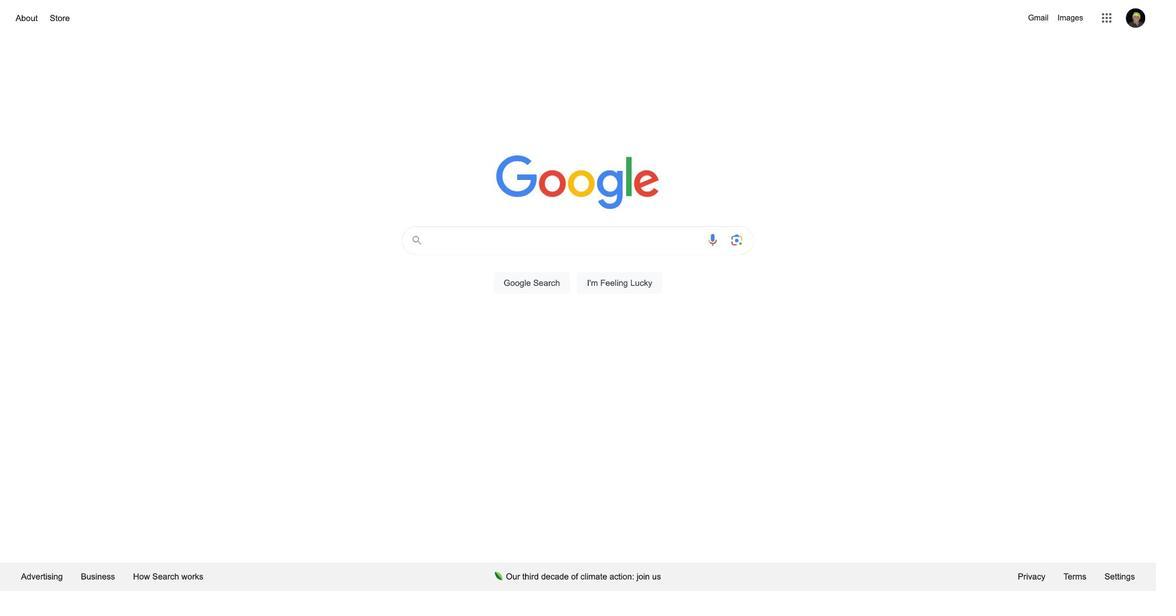 Task type: describe. For each thing, give the bounding box(es) containing it.
google image
[[496, 155, 660, 211]]

search by voice image
[[706, 233, 720, 247]]



Task type: locate. For each thing, give the bounding box(es) containing it.
search by image image
[[730, 233, 744, 247]]

None search field
[[12, 223, 1144, 308]]



Task type: vqa. For each thing, say whether or not it's contained in the screenshot.
SEARCH BY VOICE icon
yes



